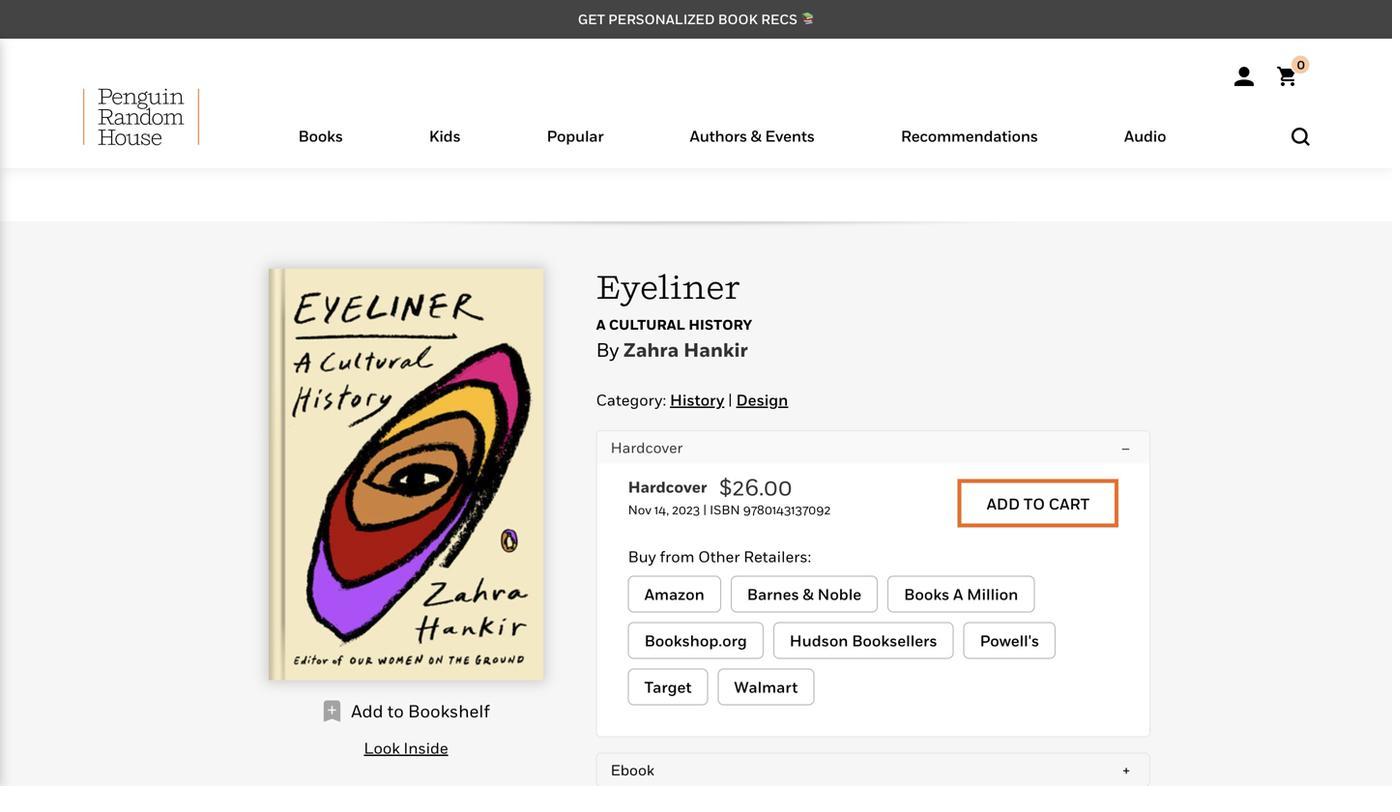 Task type: describe. For each thing, give the bounding box(es) containing it.
powell's link
[[964, 622, 1056, 659]]

hankir
[[684, 338, 748, 361]]

personalized
[[608, 11, 715, 27]]

shopping cart image
[[1278, 55, 1310, 86]]

cultural
[[609, 316, 686, 333]]

0 vertical spatial history
[[689, 316, 753, 333]]

design link
[[737, 391, 789, 410]]

1 vertical spatial |
[[703, 502, 707, 517]]

hardcover link
[[628, 478, 719, 502]]

add for add to cart
[[987, 495, 1020, 513]]

buy from other retailers:
[[628, 547, 812, 566]]

kids
[[429, 127, 461, 145]]

look inside
[[364, 739, 448, 757]]

barnes
[[747, 585, 799, 603]]

& for authors
[[751, 127, 762, 145]]

search image
[[1292, 127, 1310, 146]]

retailers:
[[744, 547, 812, 566]]

by zahra hankir
[[596, 338, 748, 361]]

recommendations
[[901, 127, 1038, 145]]

target
[[645, 678, 692, 696]]

walmart
[[735, 678, 798, 696]]

to for cart
[[1024, 495, 1045, 513]]

main navigation element
[[36, 88, 1357, 168]]

1 vertical spatial history
[[670, 391, 725, 409]]

hudson booksellers
[[790, 632, 938, 650]]

get
[[578, 11, 605, 27]]

nov 14, 2023 | isbn 9780143137092
[[628, 502, 831, 517]]

audio button
[[1082, 122, 1210, 168]]

authors & events
[[690, 127, 815, 145]]

million
[[967, 585, 1019, 603]]

authors
[[690, 127, 748, 145]]

buy
[[628, 547, 656, 566]]

hudson booksellers link
[[773, 622, 954, 659]]

amazon link
[[628, 576, 721, 613]]

events
[[765, 127, 815, 145]]

booksellers
[[852, 632, 938, 650]]

nov
[[628, 502, 652, 517]]

eyeliner by zahra hankir image
[[269, 269, 543, 680]]

look
[[364, 739, 400, 757]]

hudson
[[790, 632, 849, 650]]

$26.00
[[719, 473, 793, 501]]

bookshop.org link
[[628, 622, 764, 659]]

penguin random house image
[[83, 88, 199, 146]]

books a million
[[904, 585, 1019, 603]]

eyeliner
[[596, 267, 741, 306]]

powell's
[[980, 632, 1040, 650]]

zahra hankir link
[[624, 338, 748, 362]]

books for books
[[298, 127, 343, 145]]

add to bookshelf
[[351, 701, 490, 721]]

sign in image
[[1235, 67, 1254, 86]]

recommendations link
[[901, 127, 1038, 168]]

recs
[[761, 11, 798, 27]]

add for add to bookshelf
[[351, 701, 384, 721]]

target link
[[628, 669, 708, 706]]

books link
[[298, 127, 343, 168]]

add to cart button
[[958, 479, 1119, 528]]

category:
[[596, 391, 667, 409]]

category: history | design
[[596, 391, 789, 409]]



Task type: locate. For each thing, give the bounding box(es) containing it.
noble
[[818, 585, 862, 603]]

0 horizontal spatial to
[[388, 701, 404, 721]]

hardcover up 14,
[[628, 478, 707, 496]]

audio
[[1125, 127, 1167, 145]]

1 vertical spatial to
[[388, 701, 404, 721]]

audio link
[[1125, 127, 1167, 168]]

books inside dropdown button
[[298, 127, 343, 145]]

0 horizontal spatial &
[[751, 127, 762, 145]]

popular
[[547, 127, 604, 145]]

books for books a million
[[904, 585, 950, 603]]

|
[[728, 391, 733, 409], [703, 502, 707, 517]]

recommendations button
[[858, 122, 1082, 168]]

history down zahra hankir link
[[670, 391, 725, 409]]

1 vertical spatial a
[[954, 585, 964, 603]]

zahra
[[624, 338, 679, 361]]

books a million link
[[888, 576, 1035, 613]]

add
[[987, 495, 1020, 513], [351, 701, 384, 721]]

design
[[737, 391, 789, 409]]

barnes & noble link
[[731, 576, 878, 613]]

history up hankir
[[689, 316, 753, 333]]

a cultural history
[[596, 316, 753, 333]]

from
[[660, 547, 695, 566]]

by
[[596, 338, 619, 361]]

books button
[[255, 122, 386, 168]]

book
[[718, 11, 758, 27]]

1 horizontal spatial to
[[1024, 495, 1045, 513]]

books
[[298, 127, 343, 145], [904, 585, 950, 603]]

1 horizontal spatial |
[[728, 391, 733, 409]]

to inside button
[[1024, 495, 1045, 513]]

to for bookshelf
[[388, 701, 404, 721]]

+
[[1123, 761, 1131, 779]]

add up look at the bottom left
[[351, 701, 384, 721]]

| right 2023
[[703, 502, 707, 517]]

1 horizontal spatial add
[[987, 495, 1020, 513]]

a up 'by'
[[596, 316, 606, 333]]

isbn
[[710, 502, 740, 517]]

inside
[[404, 739, 448, 757]]

14,
[[655, 502, 669, 517]]

0 vertical spatial add
[[987, 495, 1020, 513]]

cart
[[1049, 495, 1090, 513]]

hardcover down the category:
[[611, 438, 683, 456]]

barnes & noble
[[747, 585, 862, 603]]

0 vertical spatial |
[[728, 391, 733, 409]]

ebook
[[611, 761, 655, 779]]

1 horizontal spatial &
[[803, 585, 814, 603]]

get personalized book recs 📚 link
[[578, 11, 815, 27]]

add to cart
[[987, 495, 1090, 513]]

& for barnes
[[803, 585, 814, 603]]

&
[[751, 127, 762, 145], [803, 585, 814, 603]]

bookshelf
[[408, 701, 490, 721]]

📚
[[801, 11, 815, 27]]

kids link
[[429, 127, 461, 168]]

1 vertical spatial &
[[803, 585, 814, 603]]

to left cart
[[1024, 495, 1045, 513]]

1 horizontal spatial a
[[954, 585, 964, 603]]

a
[[596, 316, 606, 333], [954, 585, 964, 603]]

& left events
[[751, 127, 762, 145]]

0 vertical spatial hardcover
[[611, 438, 683, 456]]

bookshop.org
[[645, 632, 747, 650]]

1 vertical spatial add
[[351, 701, 384, 721]]

kids button
[[386, 122, 504, 168]]

a left million
[[954, 585, 964, 603]]

0 horizontal spatial add
[[351, 701, 384, 721]]

9780143137092
[[743, 502, 831, 517]]

0 vertical spatial &
[[751, 127, 762, 145]]

0 horizontal spatial |
[[703, 502, 707, 517]]

hardcover
[[611, 438, 683, 456], [628, 478, 707, 496]]

popular button
[[504, 122, 647, 168]]

& inside popup button
[[751, 127, 762, 145]]

authors & events link
[[690, 127, 815, 168]]

to
[[1024, 495, 1045, 513], [388, 701, 404, 721]]

walmart link
[[718, 669, 815, 706]]

0 vertical spatial books
[[298, 127, 343, 145]]

add left cart
[[987, 495, 1020, 513]]

other
[[698, 547, 740, 566]]

history link
[[670, 391, 725, 410]]

0 horizontal spatial a
[[596, 316, 606, 333]]

to up look inside link
[[388, 701, 404, 721]]

add inside button
[[987, 495, 1020, 513]]

2023
[[672, 502, 700, 517]]

| left design
[[728, 391, 733, 409]]

look inside link
[[364, 739, 448, 757]]

1 vertical spatial books
[[904, 585, 950, 603]]

get personalized book recs 📚
[[578, 11, 815, 27]]

amazon
[[645, 585, 705, 603]]

0 vertical spatial to
[[1024, 495, 1045, 513]]

authors & events button
[[647, 122, 858, 168]]

–
[[1122, 438, 1131, 456]]

0 horizontal spatial books
[[298, 127, 343, 145]]

0 vertical spatial a
[[596, 316, 606, 333]]

history
[[689, 316, 753, 333], [670, 391, 725, 409]]

1 vertical spatial hardcover
[[628, 478, 707, 496]]

1 horizontal spatial books
[[904, 585, 950, 603]]

& left noble
[[803, 585, 814, 603]]



Task type: vqa. For each thing, say whether or not it's contained in the screenshot.
A
yes



